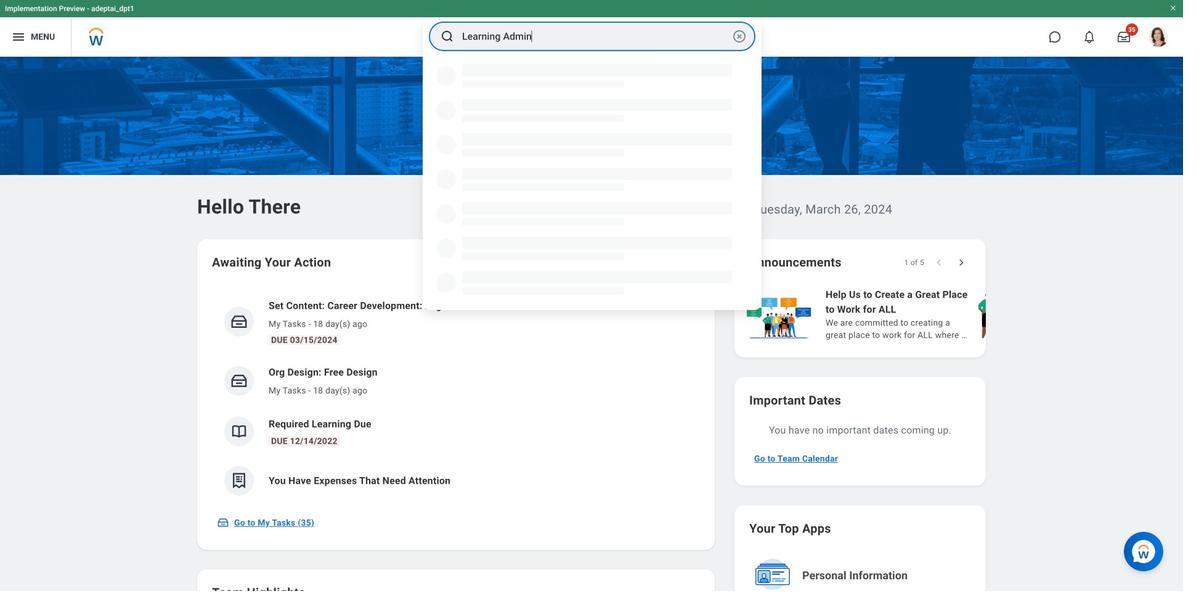 Task type: describe. For each thing, give the bounding box(es) containing it.
profile logan mcneil image
[[1149, 27, 1169, 49]]

book open image
[[230, 422, 248, 441]]

chevron right small image
[[956, 256, 968, 269]]

close environment banner image
[[1170, 4, 1177, 12]]

inbox image
[[230, 372, 248, 390]]



Task type: vqa. For each thing, say whether or not it's contained in the screenshot.
tooltip
no



Task type: locate. For each thing, give the bounding box(es) containing it.
chevron left small image
[[933, 256, 946, 269]]

1 vertical spatial inbox image
[[217, 517, 229, 529]]

x circle image
[[732, 29, 747, 44]]

0 vertical spatial inbox image
[[230, 313, 248, 331]]

0 horizontal spatial inbox image
[[217, 517, 229, 529]]

1 horizontal spatial list
[[745, 286, 1184, 343]]

notifications large image
[[1084, 31, 1096, 43]]

inbox image
[[230, 313, 248, 331], [217, 517, 229, 529]]

list
[[745, 286, 1184, 343], [212, 289, 700, 506]]

1 horizontal spatial inbox image
[[230, 313, 248, 331]]

Search Workday  search field
[[462, 23, 730, 50]]

main content
[[0, 57, 1184, 591]]

None search field
[[423, 18, 762, 310]]

justify image
[[11, 30, 26, 44]]

0 horizontal spatial list
[[212, 289, 700, 506]]

inbox large image
[[1118, 31, 1131, 43]]

status
[[905, 258, 925, 268]]

banner
[[0, 0, 1184, 57]]

dashboard expenses image
[[230, 472, 248, 490]]

search image
[[440, 29, 455, 44]]



